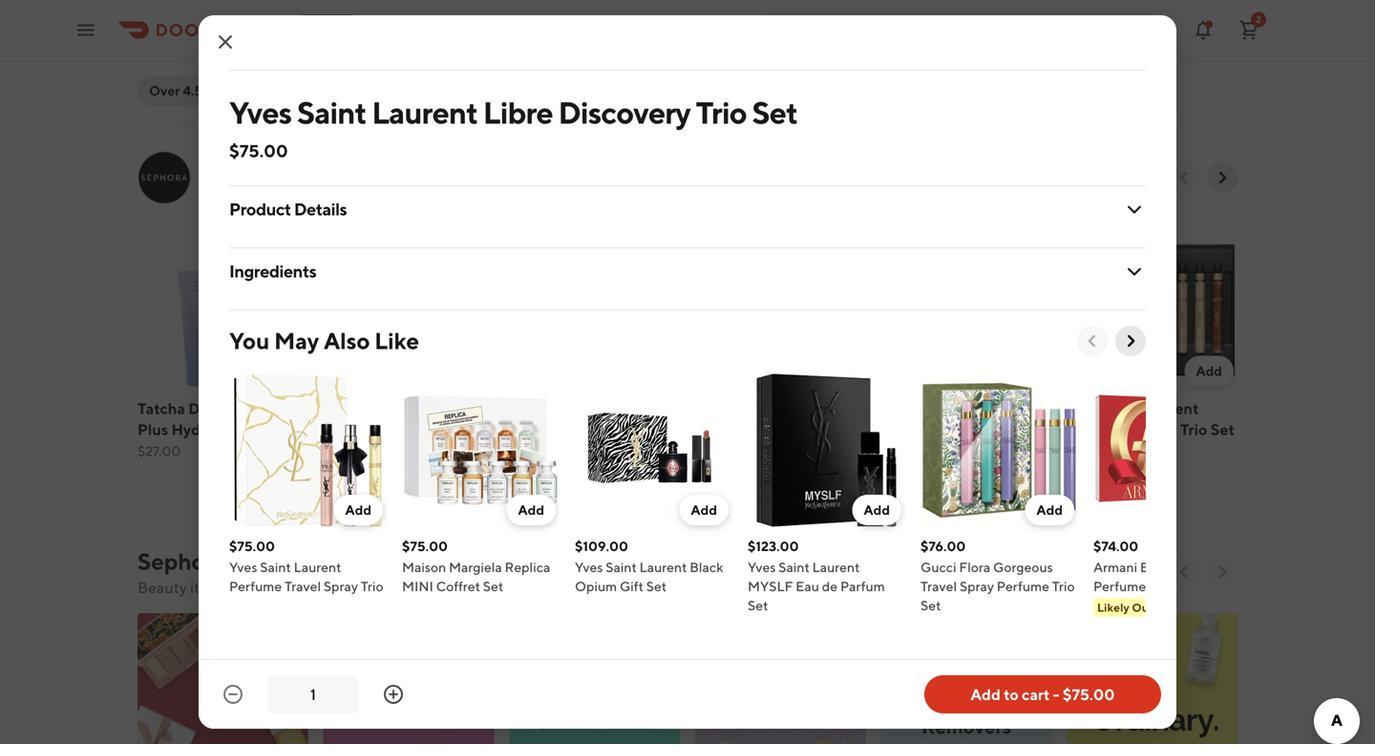 Task type: vqa. For each thing, say whether or not it's contained in the screenshot.
the Chicken inside the Chicken Shawarma Rice Bowl $13.50
no



Task type: describe. For each thing, give the bounding box(es) containing it.
travel inside nécessaire the hair essentials trial & travel set $45.00
[[817, 421, 860, 439]]

black
[[690, 559, 724, 575]]

set inside yves saint laurent libre discovery trio set $75.00
[[1211, 421, 1235, 439]]

open menu image
[[75, 19, 97, 42]]

$75.00 maison margiela replica mini coffret set
[[402, 538, 551, 594]]

m.a.c cosmetics colour excess gel pencil glide or die eyeliner (0.01 oz)
[[138, 4, 270, 85]]

hydro
[[404, 400, 448, 418]]

your
[[317, 578, 348, 597]]

my
[[1187, 559, 1206, 575]]

yves saint laurent black opium gift set image
[[575, 372, 733, 529]]

amika
[[324, 400, 366, 418]]

$75.00 for $75.00 yves saint laurent perfume travel spray trio
[[229, 538, 275, 554]]

maison
[[402, 559, 446, 575]]

you
[[229, 327, 270, 354]]

gift
[[290, 153, 327, 181]]

perfume inside $75.00 yves saint laurent perfume travel spray trio
[[229, 578, 282, 594]]

discovery inside $74.00 armani beauty my way perfume discovery set likely out of stock
[[1149, 578, 1209, 594]]

spray inside $75.00 yves saint laurent perfume travel spray trio
[[324, 578, 358, 594]]

trio inside yves saint laurent libre discovery trio set $75.00
[[1181, 421, 1208, 439]]

fable & mane holiroots good karma hair set $36.00
[[882, 400, 1052, 459]]

fix
[[938, 25, 960, 43]]

beauty for sephora
[[138, 578, 187, 597]]

oz) inside m.a.c cosmetics cork lip pencil (0.05 oz)
[[1184, 25, 1207, 43]]

skin
[[510, 421, 540, 439]]

previous button of carousel image for left next button of carousel icon
[[1083, 332, 1103, 351]]

•
[[333, 184, 339, 202]]

over 4.5 button
[[138, 75, 257, 106]]

• 38 min
[[333, 184, 389, 202]]

cart
[[1022, 686, 1050, 704]]

see all
[[1100, 170, 1143, 185]]

you may also like
[[229, 327, 419, 354]]

mane
[[937, 400, 978, 418]]

way
[[1209, 559, 1236, 575]]

$74.00 armani beauty my way perfume discovery set likely out of stock
[[1094, 538, 1236, 614]]

product details button
[[229, 186, 1146, 232]]

to inside sephora favorites beauty items delivered to your doorstep
[[299, 578, 314, 597]]

m.a.c for +
[[882, 4, 926, 22]]

(3.4
[[1014, 25, 1042, 43]]

gift
[[620, 578, 644, 594]]

$76.00 gucci flora gorgeous travel spray perfume trio set
[[921, 538, 1075, 613]]

over
[[149, 83, 180, 98]]

spray inside '$76.00 gucci flora gorgeous travel spray perfume trio set'
[[960, 578, 995, 594]]

shampoo
[[324, 421, 391, 439]]

hair inside fable & mane holiroots good karma hair set $36.00
[[974, 421, 1004, 439]]

perfume inside $74.00 armani beauty my way perfume discovery set likely out of stock
[[1094, 578, 1147, 594]]

gel
[[241, 25, 266, 43]]

yves saint laurent myslf eau de parfum set image
[[748, 372, 906, 529]]

prime
[[893, 25, 935, 43]]

armani
[[1094, 559, 1138, 575]]

trio inside $75.00 yves saint laurent perfume travel spray trio
[[361, 578, 384, 594]]

set inside tatcha dewy cleanse plus hydrate duo set $27.00
[[265, 421, 289, 439]]

$75.00 inside button
[[1063, 686, 1116, 704]]

m.a.c chestnut lip pencil (0.05 oz)
[[324, 4, 464, 43]]

chestnut
[[371, 4, 438, 22]]

size
[[591, 4, 621, 22]]

ingredients button
[[229, 248, 1146, 294]]

cosmetics for gel
[[185, 4, 260, 22]]

add for trial
[[825, 363, 851, 379]]

the
[[777, 400, 804, 418]]

hair inside nécessaire the hair essentials trial & travel set $45.00
[[807, 400, 837, 418]]

trio inside '$76.00 gucci flora gorgeous travel spray perfume trio set'
[[1053, 578, 1075, 594]]

favorites inside tatcha mini favorites skin care set $68.00
[[600, 400, 666, 418]]

m.a.c cosmetics cork lip pencil (0.05 oz)
[[1067, 4, 1228, 43]]

notification bell image
[[1192, 19, 1215, 42]]

trial
[[770, 421, 801, 439]]

colour
[[138, 25, 186, 43]]

mini inside tatcha mini favorites skin care set $68.00
[[560, 400, 597, 418]]

previous button of carousel image
[[1175, 563, 1194, 582]]

see
[[1100, 170, 1123, 185]]

$24.75
[[882, 69, 924, 85]]

rush
[[451, 400, 487, 418]]

$123.00 yves saint laurent myslf eau de parfum set
[[748, 538, 885, 613]]

1 horizontal spatial sephora
[[246, 184, 304, 202]]

discovery for yves saint laurent libre discovery trio set $75.00
[[1108, 421, 1178, 439]]

m.a.c one size foundation pump
[[510, 4, 638, 43]]

add for discovery
[[1197, 363, 1223, 379]]

myslf
[[748, 578, 793, 594]]

mini
[[369, 400, 401, 418]]

gorgeous
[[994, 559, 1054, 575]]

yves saint laurent libre discovery trio set image
[[1067, 220, 1238, 390]]

dewy
[[188, 400, 228, 418]]

replica
[[505, 559, 551, 575]]

1 items, open order cart image
[[1238, 19, 1261, 42]]

of
[[1157, 601, 1168, 614]]

$109.00
[[575, 538, 629, 554]]

spiked
[[743, 4, 793, 22]]

set inside amika mini hydro rush shampoo & conditioner set $30.00
[[324, 442, 348, 460]]

(0.01
[[199, 67, 237, 85]]

add to cart - $75.00 button
[[925, 675, 1162, 714]]

delivered
[[231, 578, 296, 597]]

styler
[[696, 25, 737, 43]]

+
[[882, 25, 890, 43]]

coffret
[[436, 578, 481, 594]]

tatcha for skin
[[510, 400, 557, 418]]

over 4.5
[[149, 83, 203, 98]]

good
[[882, 421, 921, 439]]

from sephora
[[206, 184, 304, 202]]

$45.00
[[696, 464, 742, 480]]

from
[[206, 184, 243, 202]]

$74.00
[[1094, 538, 1139, 554]]

m.a.c spiked eyebrow styler (0.003 oz)
[[696, 4, 858, 43]]

m.a.c for lip
[[1067, 4, 1112, 22]]

pump
[[595, 25, 638, 43]]

saint inside yves saint laurent libre discovery trio set $75.00
[[1104, 400, 1140, 418]]

primer
[[963, 25, 1011, 43]]

decrease quantity by 1 image
[[222, 683, 245, 706]]

add for shampoo
[[453, 363, 479, 379]]

add for travel
[[1037, 502, 1063, 518]]

(0.003
[[741, 25, 791, 43]]

see all link
[[1088, 162, 1154, 193]]

oz) inside m.a.c cosmetics colour excess gel pencil glide or die eyeliner (0.01 oz)
[[240, 67, 262, 85]]

plus
[[138, 421, 168, 439]]

tatcha dewy cleanse plus hydrate duo set image
[[138, 220, 308, 390]]

tatcha mini favorites skin care set image
[[510, 220, 680, 390]]

& for amika mini hydro rush shampoo & conditioner set
[[394, 421, 404, 439]]

mini inside $75.00 maison margiela replica mini coffret set
[[402, 578, 434, 594]]

hydrate
[[171, 421, 229, 439]]

m.a.c for pencil
[[324, 4, 368, 22]]

oz) inside the m.a.c spiked eyebrow styler (0.003 oz)
[[794, 25, 817, 43]]

$76.00
[[921, 538, 966, 554]]

all
[[1126, 170, 1143, 185]]

travel inside '$76.00 gucci flora gorgeous travel spray perfume trio set'
[[921, 578, 957, 594]]

$68.00
[[510, 443, 556, 459]]

details
[[294, 199, 347, 219]]

yves inside yves saint laurent libre discovery trio set $75.00
[[1067, 400, 1100, 418]]

laurent inside yves saint laurent libre discovery trio set $75.00
[[1144, 400, 1200, 418]]

like
[[375, 327, 419, 354]]

add for perfume
[[345, 502, 372, 518]]

excess
[[189, 25, 238, 43]]

$27.00
[[138, 443, 181, 459]]

travel inside $75.00 yves saint laurent perfume travel spray trio
[[285, 578, 321, 594]]

libre for yves saint laurent libre discovery trio set $75.00
[[1067, 421, 1105, 439]]

sephora inside sephora favorites beauty items delivered to your doorstep
[[138, 548, 225, 575]]

gucci
[[921, 559, 957, 575]]



Task type: locate. For each thing, give the bounding box(es) containing it.
1 horizontal spatial pencil
[[324, 25, 368, 43]]

add inside button
[[971, 686, 1001, 704]]

set inside $74.00 armani beauty my way perfume discovery set likely out of stock
[[1212, 578, 1232, 594]]

m.a.c inside m.a.c cosmetics colour excess gel pencil glide or die eyeliner (0.01 oz)
[[138, 4, 182, 22]]

care
[[543, 421, 578, 439]]

flora
[[960, 559, 991, 575]]

de
[[822, 578, 838, 594]]

3 m.a.c from the left
[[510, 4, 554, 22]]

m.a.c up the colour
[[138, 4, 182, 22]]

set inside the $109.00 yves saint laurent black opium gift set
[[647, 578, 667, 594]]

2
[[1256, 14, 1262, 25]]

2 perfume from the left
[[997, 578, 1050, 594]]

0 horizontal spatial sephora
[[138, 548, 225, 575]]

lip right (3.4
[[1067, 25, 1090, 43]]

likely
[[1098, 601, 1130, 614]]

2 spray from the left
[[960, 578, 995, 594]]

yves down "(0.01"
[[229, 95, 292, 130]]

perfume
[[229, 578, 282, 594], [997, 578, 1050, 594], [1094, 578, 1147, 594]]

to inside add to cart - $75.00 button
[[1004, 686, 1019, 704]]

to left your
[[299, 578, 314, 597]]

2 horizontal spatial &
[[924, 400, 934, 418]]

oz) inside m.a.c cosmetics prep + prime fix primer (3.4 oz) $24.75
[[882, 46, 904, 64]]

1 (0.05 from the left
[[371, 25, 412, 43]]

2 horizontal spatial travel
[[921, 578, 957, 594]]

2 tatcha from the left
[[510, 400, 557, 418]]

product details
[[229, 199, 347, 219]]

libre inside dialog
[[483, 95, 553, 130]]

perfume down gorgeous
[[997, 578, 1050, 594]]

cosmetics
[[185, 4, 260, 22], [929, 4, 1004, 22], [1115, 4, 1190, 22]]

m.a.c cosmetics prep + prime fix primer (3.4 oz) $24.75
[[882, 4, 1042, 85]]

favorites
[[600, 400, 666, 418], [230, 548, 327, 575]]

previous button of carousel image for next button of carousel image
[[1175, 168, 1194, 187]]

next button of carousel image
[[1122, 332, 1141, 351], [1213, 563, 1232, 582]]

opium
[[575, 578, 617, 594]]

tatcha up plus
[[138, 400, 185, 418]]

0 horizontal spatial libre
[[483, 95, 553, 130]]

pencil down the colour
[[138, 46, 182, 64]]

& inside nécessaire the hair essentials trial & travel set $45.00
[[804, 421, 814, 439]]

holiroots
[[981, 400, 1052, 418]]

0 horizontal spatial &
[[394, 421, 404, 439]]

cosmetics for prime
[[929, 4, 1004, 22]]

set inside $75.00 maison margiela replica mini coffret set
[[483, 578, 504, 594]]

1 horizontal spatial hair
[[974, 421, 1004, 439]]

m.a.c inside the m.a.c spiked eyebrow styler (0.003 oz)
[[696, 4, 740, 22]]

trio
[[696, 95, 747, 130], [1181, 421, 1208, 439], [361, 578, 384, 594], [1053, 578, 1075, 594]]

oz) down cork
[[1184, 25, 1207, 43]]

1 cosmetics from the left
[[185, 4, 260, 22]]

(0.05 down chestnut
[[371, 25, 412, 43]]

mini up the care
[[560, 400, 597, 418]]

0 vertical spatial discovery
[[558, 95, 691, 130]]

1 horizontal spatial cosmetics
[[929, 4, 1004, 22]]

laurent inside $123.00 yves saint laurent myslf eau de parfum set
[[813, 559, 860, 575]]

tatcha inside tatcha dewy cleanse plus hydrate duo set $27.00
[[138, 400, 185, 418]]

pencil right (3.4
[[1093, 25, 1138, 43]]

saint for $123.00 yves saint laurent myslf eau de parfum set
[[779, 559, 810, 575]]

sephora favorites beauty items delivered to your doorstep
[[138, 548, 413, 597]]

1 horizontal spatial (0.05
[[1141, 25, 1181, 43]]

1 vertical spatial sephora
[[138, 548, 225, 575]]

laurent for $109.00 yves saint laurent black opium gift set
[[640, 559, 687, 575]]

m.a.c up styler at the top right of the page
[[696, 4, 740, 22]]

spray
[[324, 578, 358, 594], [960, 578, 995, 594]]

2 horizontal spatial cosmetics
[[1115, 4, 1190, 22]]

pencil inside m.a.c cosmetics cork lip pencil (0.05 oz)
[[1093, 25, 1138, 43]]

discovery inside yves saint laurent libre discovery trio set $75.00
[[1108, 421, 1178, 439]]

out
[[1132, 601, 1154, 614]]

laurent inside $75.00 yves saint laurent perfume travel spray trio
[[294, 559, 342, 575]]

travel down gucci
[[921, 578, 957, 594]]

1 vertical spatial beauty
[[138, 578, 187, 597]]

saint for $75.00 yves saint laurent perfume travel spray trio
[[260, 559, 291, 575]]

(0.05 inside m.a.c chestnut lip pencil (0.05 oz)
[[371, 25, 412, 43]]

saint inside $75.00 yves saint laurent perfume travel spray trio
[[260, 559, 291, 575]]

1 vertical spatial favorites
[[230, 548, 327, 575]]

sets
[[332, 153, 374, 181]]

yves inside $75.00 yves saint laurent perfume travel spray trio
[[229, 559, 257, 575]]

add button
[[255, 356, 304, 387], [255, 356, 304, 387], [441, 356, 490, 387], [441, 356, 490, 387], [813, 356, 862, 387], [813, 356, 862, 387], [999, 356, 1048, 387], [999, 356, 1048, 387], [1185, 356, 1234, 387], [1185, 356, 1234, 387], [334, 495, 383, 525], [334, 495, 383, 525], [507, 495, 556, 525], [507, 495, 556, 525], [680, 495, 729, 525], [680, 495, 729, 525], [853, 495, 902, 525], [853, 495, 902, 525], [1026, 495, 1075, 525], [1026, 495, 1075, 525]]

1 horizontal spatial travel
[[817, 421, 860, 439]]

2 cosmetics from the left
[[929, 4, 1004, 22]]

add to cart - $75.00
[[971, 686, 1116, 704]]

saint inside the $109.00 yves saint laurent black opium gift set
[[606, 559, 637, 575]]

yves saint laurent libre discovery trio set $75.00
[[1067, 400, 1235, 459]]

laurent for $75.00 yves saint laurent perfume travel spray trio
[[294, 559, 342, 575]]

1 vertical spatial mini
[[402, 578, 434, 594]]

min
[[363, 184, 389, 202]]

cosmetics inside m.a.c cosmetics cork lip pencil (0.05 oz)
[[1115, 4, 1190, 22]]

sephora down perfect gift sets
[[246, 184, 304, 202]]

perfume right items
[[229, 578, 282, 594]]

perfect
[[206, 153, 285, 181]]

lip inside m.a.c chestnut lip pencil (0.05 oz)
[[441, 4, 464, 22]]

& inside fable & mane holiroots good karma hair set $36.00
[[924, 400, 934, 418]]

0 vertical spatial to
[[299, 578, 314, 597]]

(0.05 inside m.a.c cosmetics cork lip pencil (0.05 oz)
[[1141, 25, 1181, 43]]

parfum
[[841, 578, 885, 594]]

1 vertical spatial lip
[[1067, 25, 1090, 43]]

1 vertical spatial libre
[[1067, 421, 1105, 439]]

1 horizontal spatial tatcha
[[510, 400, 557, 418]]

gucci flora gorgeous travel spray perfume trio set image
[[921, 372, 1079, 529]]

essentials
[[696, 421, 767, 439]]

saint for $109.00 yves saint laurent black opium gift set
[[606, 559, 637, 575]]

oz) down die
[[240, 67, 262, 85]]

cork
[[1193, 4, 1228, 22]]

0 horizontal spatial tatcha
[[138, 400, 185, 418]]

0 horizontal spatial pencil
[[138, 46, 182, 64]]

0 horizontal spatial favorites
[[230, 548, 327, 575]]

travel left doorstep
[[285, 578, 321, 594]]

$75.00 for $75.00 maison margiela replica mini coffret set
[[402, 538, 448, 554]]

beauty for $74.00
[[1141, 559, 1184, 575]]

beauty inside $74.00 armani beauty my way perfume discovery set likely out of stock
[[1141, 559, 1184, 575]]

laurent
[[372, 95, 478, 130], [1144, 400, 1200, 418], [294, 559, 342, 575], [640, 559, 687, 575], [813, 559, 860, 575]]

0 vertical spatial next button of carousel image
[[1122, 332, 1141, 351]]

beauty left items
[[138, 578, 187, 597]]

1 horizontal spatial to
[[1004, 686, 1019, 704]]

1 horizontal spatial &
[[804, 421, 814, 439]]

pencil right the gel
[[324, 25, 368, 43]]

1 vertical spatial previous button of carousel image
[[1083, 332, 1103, 351]]

0 horizontal spatial cosmetics
[[185, 4, 260, 22]]

yves up myslf
[[748, 559, 776, 575]]

margiela
[[449, 559, 502, 575]]

0 vertical spatial lip
[[441, 4, 464, 22]]

sephora up items
[[138, 548, 225, 575]]

0 vertical spatial favorites
[[600, 400, 666, 418]]

maison margiela replica mini coffret set image
[[402, 372, 560, 529]]

2 vertical spatial discovery
[[1149, 578, 1209, 594]]

1 vertical spatial to
[[1004, 686, 1019, 704]]

1 vertical spatial next button of carousel image
[[1213, 563, 1232, 582]]

0 horizontal spatial perfume
[[229, 578, 282, 594]]

1 perfume from the left
[[229, 578, 282, 594]]

discovery
[[558, 95, 691, 130], [1108, 421, 1178, 439], [1149, 578, 1209, 594]]

m.a.c inside m.a.c cosmetics cork lip pencil (0.05 oz)
[[1067, 4, 1112, 22]]

3 perfume from the left
[[1094, 578, 1147, 594]]

oz) down eyebrow
[[794, 25, 817, 43]]

1 horizontal spatial spray
[[960, 578, 995, 594]]

next button of carousel image
[[1213, 168, 1232, 187]]

0 horizontal spatial next button of carousel image
[[1122, 332, 1141, 351]]

items
[[190, 578, 228, 597]]

0 vertical spatial sephora
[[246, 184, 304, 202]]

tatcha mini favorites skin care set $68.00
[[510, 400, 666, 459]]

5 m.a.c from the left
[[882, 4, 926, 22]]

set inside tatcha mini favorites skin care set $68.00
[[581, 421, 605, 439]]

mini down maison
[[402, 578, 434, 594]]

0 vertical spatial beauty
[[1141, 559, 1184, 575]]

cosmetics left notification bell image
[[1115, 4, 1190, 22]]

1 horizontal spatial perfume
[[997, 578, 1050, 594]]

amika mini hydro rush shampoo & conditioner set image
[[324, 220, 494, 390]]

$75.00 inside $75.00 yves saint laurent perfume travel spray trio
[[229, 538, 275, 554]]

m.a.c inside m.a.c chestnut lip pencil (0.05 oz)
[[324, 4, 368, 22]]

next button of carousel image right my
[[1213, 563, 1232, 582]]

& down the mini
[[394, 421, 404, 439]]

& up "karma"
[[924, 400, 934, 418]]

$17.25
[[138, 69, 176, 85]]

$36.00
[[882, 443, 927, 459]]

discovery for yves saint laurent libre discovery trio set
[[558, 95, 691, 130]]

favorites inside sephora favorites beauty items delivered to your doorstep
[[230, 548, 327, 575]]

eau
[[796, 578, 820, 594]]

0 horizontal spatial hair
[[807, 400, 837, 418]]

cosmetics for pencil
[[1115, 4, 1190, 22]]

set inside $123.00 yves saint laurent myslf eau de parfum set
[[748, 598, 769, 613]]

hair right 'the'
[[807, 400, 837, 418]]

close image
[[214, 31, 237, 54]]

1 horizontal spatial previous button of carousel image
[[1175, 168, 1194, 187]]

lip right chestnut
[[441, 4, 464, 22]]

saint
[[297, 95, 366, 130], [1104, 400, 1140, 418], [260, 559, 291, 575], [606, 559, 637, 575], [779, 559, 810, 575]]

& inside amika mini hydro rush shampoo & conditioner set $30.00
[[394, 421, 404, 439]]

yves up delivered
[[229, 559, 257, 575]]

add for black
[[691, 502, 718, 518]]

-
[[1053, 686, 1060, 704]]

0 vertical spatial libre
[[483, 95, 553, 130]]

eyebrow
[[796, 4, 858, 22]]

6 m.a.c from the left
[[1067, 4, 1112, 22]]

to left cart
[[1004, 686, 1019, 704]]

die
[[245, 46, 270, 64]]

yves inside the $109.00 yves saint laurent black opium gift set
[[575, 559, 603, 575]]

m.a.c up the foundation
[[510, 4, 554, 22]]

fable & mane holiroots good karma hair set image
[[882, 220, 1052, 390]]

conditioner
[[407, 421, 493, 439]]

1 text field
[[279, 684, 348, 705]]

2 m.a.c from the left
[[324, 4, 368, 22]]

spray down flora in the bottom right of the page
[[960, 578, 995, 594]]

may
[[274, 327, 319, 354]]

2 horizontal spatial perfume
[[1094, 578, 1147, 594]]

m.a.c for excess
[[138, 4, 182, 22]]

1 horizontal spatial next button of carousel image
[[1213, 563, 1232, 582]]

0 horizontal spatial beauty
[[138, 578, 187, 597]]

1 horizontal spatial libre
[[1067, 421, 1105, 439]]

set inside '$76.00 gucci flora gorgeous travel spray perfume trio set'
[[921, 598, 941, 613]]

perfume inside '$76.00 gucci flora gorgeous travel spray perfume trio set'
[[997, 578, 1050, 594]]

tatcha for plus
[[138, 400, 185, 418]]

beauty left my
[[1141, 559, 1184, 575]]

perfect gift sets
[[206, 153, 374, 181]]

amika mini hydro rush shampoo & conditioner set $30.00
[[324, 400, 493, 480]]

& right trial
[[804, 421, 814, 439]]

yves saint laurent perfume travel spray trio image
[[229, 372, 387, 529]]

m.a.c inside m.a.c cosmetics prep + prime fix primer (3.4 oz) $24.75
[[882, 4, 926, 22]]

or
[[227, 46, 242, 64]]

0 horizontal spatial lip
[[441, 4, 464, 22]]

laurent inside the $109.00 yves saint laurent black opium gift set
[[640, 559, 687, 575]]

one
[[557, 4, 588, 22]]

yves for $123.00 yves saint laurent myslf eau de parfum set
[[748, 559, 776, 575]]

$109.00 yves saint laurent black opium gift set
[[575, 538, 724, 594]]

increase quantity by 1 image
[[382, 683, 405, 706]]

doorstep
[[351, 578, 413, 597]]

set inside fable & mane holiroots good karma hair set $36.00
[[1007, 421, 1031, 439]]

perfume down armani on the bottom of page
[[1094, 578, 1147, 594]]

laurent for $123.00 yves saint laurent myslf eau de parfum set
[[813, 559, 860, 575]]

yves right holiroots
[[1067, 400, 1100, 418]]

libre
[[483, 95, 553, 130], [1067, 421, 1105, 439]]

tatcha inside tatcha mini favorites skin care set $68.00
[[510, 400, 557, 418]]

yves inside $123.00 yves saint laurent myslf eau de parfum set
[[748, 559, 776, 575]]

m.a.c inside m.a.c one size foundation pump
[[510, 4, 554, 22]]

3 cosmetics from the left
[[1115, 4, 1190, 22]]

m.a.c for foundation
[[510, 4, 554, 22]]

cosmetics up excess
[[185, 4, 260, 22]]

$75.00 inside yves saint laurent libre discovery trio set $75.00
[[1067, 443, 1113, 459]]

prep
[[1007, 4, 1041, 22]]

1 tatcha from the left
[[138, 400, 185, 418]]

cosmetics inside m.a.c cosmetics colour excess gel pencil glide or die eyeliner (0.01 oz)
[[185, 4, 260, 22]]

glide
[[185, 46, 224, 64]]

spray right delivered
[[324, 578, 358, 594]]

set inside nécessaire the hair essentials trial & travel set $45.00
[[696, 442, 720, 460]]

1 horizontal spatial mini
[[560, 400, 597, 418]]

38
[[342, 184, 360, 202]]

2 button
[[1231, 11, 1269, 49]]

tatcha up the skin
[[510, 400, 557, 418]]

previous button of carousel image
[[1175, 168, 1194, 187], [1083, 332, 1103, 351]]

$75.00 inside $75.00 maison margiela replica mini coffret set
[[402, 538, 448, 554]]

saint inside $123.00 yves saint laurent myslf eau de parfum set
[[779, 559, 810, 575]]

lip inside m.a.c cosmetics cork lip pencil (0.05 oz)
[[1067, 25, 1090, 43]]

add for hydrate
[[267, 363, 293, 379]]

beauty inside sephora favorites beauty items delivered to your doorstep
[[138, 578, 187, 597]]

$30.00
[[324, 464, 371, 480]]

yves for $75.00 yves saint laurent perfume travel spray trio
[[229, 559, 257, 575]]

0 vertical spatial previous button of carousel image
[[1175, 168, 1194, 187]]

beauty
[[1141, 559, 1184, 575], [138, 578, 187, 597]]

cosmetics up fix
[[929, 4, 1004, 22]]

next button of carousel image up yves saint laurent libre discovery trio set $75.00
[[1122, 332, 1141, 351]]

to
[[299, 578, 314, 597], [1004, 686, 1019, 704]]

hair down holiroots
[[974, 421, 1004, 439]]

1 horizontal spatial beauty
[[1141, 559, 1184, 575]]

lip
[[441, 4, 464, 22], [1067, 25, 1090, 43]]

yves up opium
[[575, 559, 603, 575]]

travel
[[817, 421, 860, 439], [285, 578, 321, 594], [921, 578, 957, 594]]

1 vertical spatial hair
[[974, 421, 1004, 439]]

libre for yves saint laurent libre discovery trio set
[[483, 95, 553, 130]]

0 vertical spatial hair
[[807, 400, 837, 418]]

add for good
[[1011, 363, 1037, 379]]

set
[[752, 95, 798, 130], [265, 421, 289, 439], [581, 421, 605, 439], [1007, 421, 1031, 439], [1211, 421, 1235, 439], [324, 442, 348, 460], [696, 442, 720, 460], [483, 578, 504, 594], [647, 578, 667, 594], [1212, 578, 1232, 594], [748, 598, 769, 613], [921, 598, 941, 613]]

0 horizontal spatial mini
[[402, 578, 434, 594]]

yves saint laurent libre discovery trio set
[[229, 95, 798, 130]]

1 spray from the left
[[324, 578, 358, 594]]

m.a.c right prep
[[1067, 4, 1112, 22]]

eyeliner
[[138, 67, 196, 85]]

1 m.a.c from the left
[[138, 4, 182, 22]]

product
[[229, 199, 291, 219]]

0 horizontal spatial to
[[299, 578, 314, 597]]

add for mini
[[518, 502, 545, 518]]

travel right trial
[[817, 421, 860, 439]]

$75.00 for $75.00
[[229, 140, 288, 161]]

cosmetics inside m.a.c cosmetics prep + prime fix primer (3.4 oz) $24.75
[[929, 4, 1004, 22]]

libre inside yves saint laurent libre discovery trio set $75.00
[[1067, 421, 1105, 439]]

(0.05
[[371, 25, 412, 43], [1141, 25, 1181, 43]]

0 horizontal spatial spray
[[324, 578, 358, 594]]

nécessaire the hair essentials trial & travel set image
[[696, 220, 866, 390]]

2 horizontal spatial pencil
[[1093, 25, 1138, 43]]

0 horizontal spatial travel
[[285, 578, 321, 594]]

4 m.a.c from the left
[[696, 4, 740, 22]]

oz) down +
[[882, 46, 904, 64]]

oz) inside m.a.c chestnut lip pencil (0.05 oz)
[[415, 25, 437, 43]]

& for nécessaire the hair essentials trial & travel set
[[804, 421, 814, 439]]

1 horizontal spatial favorites
[[600, 400, 666, 418]]

pencil inside m.a.c cosmetics colour excess gel pencil glide or die eyeliner (0.01 oz)
[[138, 46, 182, 64]]

tatcha
[[138, 400, 185, 418], [510, 400, 557, 418]]

nécessaire the hair essentials trial & travel set $45.00
[[696, 400, 860, 480]]

m.a.c left chestnut
[[324, 4, 368, 22]]

yves for $109.00 yves saint laurent black opium gift set
[[575, 559, 603, 575]]

1 horizontal spatial lip
[[1067, 25, 1090, 43]]

yves saint laurent libre discovery trio set dialog
[[199, 0, 1252, 744]]

1 vertical spatial discovery
[[1108, 421, 1178, 439]]

2 (0.05 from the left
[[1141, 25, 1181, 43]]

&
[[924, 400, 934, 418], [394, 421, 404, 439], [804, 421, 814, 439]]

m.a.c
[[138, 4, 182, 22], [324, 4, 368, 22], [510, 4, 554, 22], [696, 4, 740, 22], [882, 4, 926, 22], [1067, 4, 1112, 22]]

oz) down chestnut
[[415, 25, 437, 43]]

(0.05 left notification bell image
[[1141, 25, 1181, 43]]

add for myslf
[[864, 502, 890, 518]]

0 vertical spatial mini
[[560, 400, 597, 418]]

0 horizontal spatial (0.05
[[371, 25, 412, 43]]

0 horizontal spatial previous button of carousel image
[[1083, 332, 1103, 351]]

$75.00 yves saint laurent perfume travel spray trio
[[229, 538, 384, 594]]

m.a.c up prime
[[882, 4, 926, 22]]

mini
[[560, 400, 597, 418], [402, 578, 434, 594]]

pencil inside m.a.c chestnut lip pencil (0.05 oz)
[[324, 25, 368, 43]]

$75.00
[[229, 140, 288, 161], [1067, 443, 1113, 459], [229, 538, 275, 554], [402, 538, 448, 554], [1063, 686, 1116, 704]]

cleanse
[[232, 400, 289, 418]]

m.a.c for styler
[[696, 4, 740, 22]]



